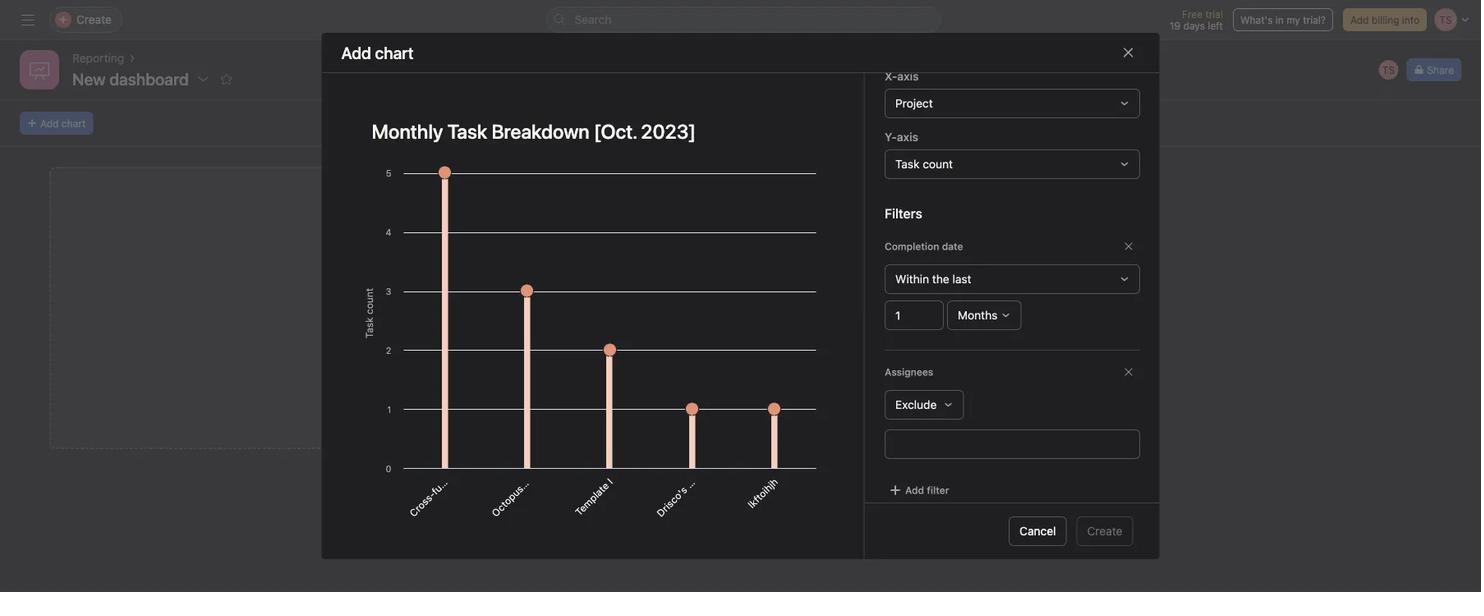 Task type: locate. For each thing, give the bounding box(es) containing it.
0 vertical spatial add chart
[[40, 118, 86, 129]]

add filter button
[[885, 480, 953, 503]]

ts
[[1383, 64, 1395, 76]]

new dashboard
[[72, 69, 189, 88]]

share
[[1428, 64, 1454, 76]]

months button
[[947, 301, 1021, 331]]

1 vertical spatial chart
[[389, 319, 413, 330]]

axis up task
[[897, 131, 918, 144]]

0 horizontal spatial add chart
[[40, 118, 86, 129]]

completion date
[[885, 241, 963, 253]]

None number field
[[885, 301, 944, 331]]

axis
[[897, 70, 919, 84], [897, 131, 918, 144]]

chart
[[62, 118, 86, 129], [389, 319, 413, 330]]

trial
[[1206, 8, 1224, 20]]

reporting
[[72, 51, 124, 65]]

within
[[895, 273, 929, 287]]

add chart
[[341, 43, 414, 62]]

add filter
[[905, 485, 949, 497]]

axis up the project
[[897, 70, 919, 84]]

completion
[[885, 241, 939, 253]]

trial?
[[1303, 14, 1326, 25]]

months
[[958, 309, 998, 323]]

a button to remove the filter image
[[1124, 242, 1134, 252]]

specimen
[[520, 449, 560, 490]]

last
[[952, 273, 971, 287]]

add inside add billing info 'button'
[[1351, 14, 1369, 25]]

task count button
[[885, 150, 1140, 180]]

1 axis from the top
[[897, 70, 919, 84]]

task count
[[895, 158, 953, 171]]

my
[[1287, 14, 1301, 25]]

what's in my trial?
[[1241, 14, 1326, 25]]

0 vertical spatial add chart button
[[20, 112, 93, 135]]

info
[[1403, 14, 1420, 25]]

template i
[[573, 476, 615, 519]]

add to starred image
[[220, 72, 233, 85]]

add chart
[[40, 118, 86, 129], [367, 319, 413, 330]]

1 horizontal spatial chart
[[389, 319, 413, 330]]

report image
[[30, 60, 49, 80]]

1 vertical spatial add chart
[[367, 319, 413, 330]]

count
[[923, 158, 953, 171]]

ts button
[[1378, 58, 1401, 81]]

add
[[1351, 14, 1369, 25], [40, 118, 59, 129], [367, 319, 386, 330], [905, 485, 924, 497]]

2 axis from the top
[[897, 131, 918, 144]]

x-axis
[[885, 70, 919, 84]]

add chart button
[[20, 112, 93, 135], [49, 167, 731, 449]]

in
[[1276, 14, 1284, 25]]

axis for x-
[[897, 70, 919, 84]]

search button
[[547, 7, 941, 33]]

within the last button
[[885, 265, 1140, 295]]

drinks
[[683, 462, 712, 491]]

filter
[[927, 485, 949, 497]]

octopus specimen
[[490, 449, 560, 519]]

lkftoihjh
[[746, 476, 780, 511]]

search list box
[[547, 7, 941, 33]]

filters
[[885, 206, 922, 222]]

19
[[1170, 20, 1181, 31]]

grid
[[885, 430, 1140, 460]]

add billing info button
[[1343, 8, 1427, 31]]

the
[[932, 273, 949, 287]]

y-
[[885, 131, 897, 144]]

assignees
[[885, 367, 933, 379]]

create button
[[1077, 517, 1134, 546]]

exclude button
[[885, 391, 964, 420]]

0 vertical spatial axis
[[897, 70, 919, 84]]

1 vertical spatial axis
[[897, 131, 918, 144]]

project
[[895, 97, 933, 111]]

0 horizontal spatial chart
[[62, 118, 86, 129]]

add inside 'add filter' dropdown button
[[905, 485, 924, 497]]



Task type: vqa. For each thing, say whether or not it's contained in the screenshot.
Add or remove collaborators from this task icon
no



Task type: describe. For each thing, give the bounding box(es) containing it.
free trial 19 days left
[[1170, 8, 1224, 31]]

y-axis
[[885, 131, 918, 144]]

template
[[573, 480, 611, 519]]

1 horizontal spatial add chart
[[367, 319, 413, 330]]

axis for y-
[[897, 131, 918, 144]]

exclude
[[895, 399, 937, 412]]

cancel
[[1020, 525, 1056, 538]]

date
[[942, 241, 963, 253]]

task
[[895, 158, 920, 171]]

show options image
[[197, 72, 210, 85]]

i
[[605, 476, 615, 486]]

project button
[[885, 89, 1140, 119]]

create
[[1088, 525, 1123, 538]]

left
[[1208, 20, 1224, 31]]

search
[[575, 13, 612, 26]]

add billing info
[[1351, 14, 1420, 25]]

what's
[[1241, 14, 1273, 25]]

reporting link
[[72, 49, 124, 67]]

close image
[[1122, 46, 1135, 59]]

billing
[[1372, 14, 1400, 25]]

what's in my trial? button
[[1233, 8, 1334, 31]]

drisco's
[[655, 484, 690, 519]]

x-
[[885, 70, 897, 84]]

within the last
[[895, 273, 971, 287]]

share button
[[1407, 58, 1462, 81]]

a button to remove the filter image
[[1124, 368, 1134, 378]]

0 vertical spatial chart
[[62, 118, 86, 129]]

Monthly Task Breakdown [Oct. 2023] text field
[[361, 113, 825, 151]]

1 vertical spatial add chart button
[[49, 167, 731, 449]]

drisco's drinks
[[655, 462, 712, 519]]

days
[[1184, 20, 1205, 31]]

octopus
[[490, 483, 526, 519]]

free
[[1183, 8, 1203, 20]]

cancel button
[[1009, 517, 1067, 546]]



